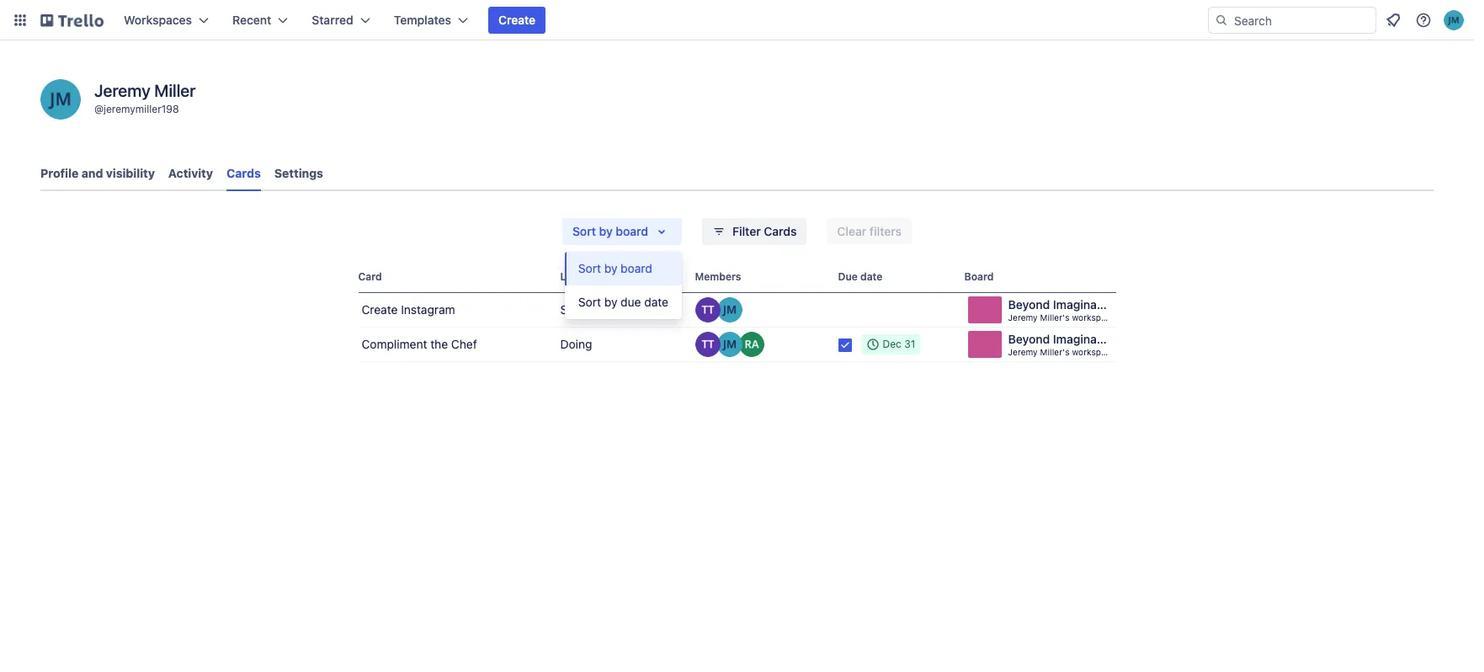 Task type: locate. For each thing, give the bounding box(es) containing it.
workspaces button
[[114, 7, 219, 34]]

media
[[596, 302, 630, 317]]

2 imagination from the top
[[1054, 332, 1119, 346]]

1 horizontal spatial cards
[[764, 224, 797, 238]]

sort by board inside button
[[579, 261, 653, 275]]

sort by board button
[[563, 218, 682, 245]]

sort for sort by board dropdown button
[[573, 224, 596, 238]]

create inside button
[[499, 13, 536, 27]]

0 horizontal spatial jeremy miller (jeremymiller198) image
[[40, 79, 81, 120]]

sort by board inside dropdown button
[[573, 224, 649, 238]]

1 vertical spatial workspace
[[1073, 347, 1116, 357]]

imagination
[[1054, 297, 1119, 312], [1054, 332, 1119, 346]]

sort by board up sort by due date
[[579, 261, 653, 275]]

due
[[621, 295, 641, 309]]

0 vertical spatial jeremy miller (jeremymiller198) image
[[717, 297, 743, 323]]

board inside button
[[621, 261, 653, 275]]

board for sort by board button
[[621, 261, 653, 275]]

board
[[965, 270, 994, 283]]

0 horizontal spatial cards
[[227, 166, 261, 180]]

activity link
[[168, 158, 213, 189]]

0 vertical spatial imagination
[[1054, 297, 1119, 312]]

0 vertical spatial board
[[616, 224, 649, 238]]

0 vertical spatial workspace
[[1073, 313, 1116, 323]]

menu
[[565, 252, 682, 319]]

jeremy miller (jeremymiller198) image left @
[[40, 79, 81, 120]]

1 vertical spatial board
[[621, 261, 653, 275]]

1 beyond imagination jeremy miller's workspace from the top
[[1009, 297, 1119, 323]]

1 vertical spatial jeremy miller (jeremymiller198) image
[[40, 79, 81, 120]]

workspace
[[1073, 313, 1116, 323], [1073, 347, 1116, 357]]

2 jeremy miller (jeremymiller198) image from the top
[[717, 332, 743, 357]]

0 horizontal spatial create
[[362, 302, 398, 317]]

1 vertical spatial miller's
[[1041, 347, 1070, 357]]

0 vertical spatial sort by board
[[573, 224, 649, 238]]

profile and visibility
[[40, 166, 155, 180]]

0 vertical spatial cards
[[227, 166, 261, 180]]

sort up the list
[[573, 224, 596, 238]]

2 workspace from the top
[[1073, 347, 1116, 357]]

1 vertical spatial sort
[[579, 261, 601, 275]]

sort inside dropdown button
[[573, 224, 596, 238]]

1 imagination from the top
[[1054, 297, 1119, 312]]

cards
[[227, 166, 261, 180], [764, 224, 797, 238]]

board inside dropdown button
[[616, 224, 649, 238]]

0 vertical spatial create
[[499, 13, 536, 27]]

visibility
[[106, 166, 155, 180]]

1 vertical spatial by
[[605, 261, 618, 275]]

0 vertical spatial jeremy
[[94, 81, 150, 100]]

jeremy miller (jeremymiller198) image
[[717, 297, 743, 323], [717, 332, 743, 357]]

dec
[[883, 338, 902, 350]]

0 vertical spatial miller's
[[1041, 313, 1070, 323]]

jeremy
[[94, 81, 150, 100], [1009, 313, 1038, 323], [1009, 347, 1038, 357]]

1 vertical spatial date
[[645, 295, 669, 309]]

board for sort by board dropdown button
[[616, 224, 649, 238]]

starred
[[312, 13, 354, 27]]

board
[[616, 224, 649, 238], [621, 261, 653, 275]]

sort for sort by due date button
[[579, 295, 601, 309]]

due date
[[839, 270, 883, 283]]

jeremy miller (jeremymiller198) image down members
[[717, 297, 743, 323]]

jeremy miller (jeremymiller198) image
[[1445, 10, 1465, 30], [40, 79, 81, 120]]

date
[[861, 270, 883, 283], [645, 295, 669, 309]]

back to home image
[[40, 7, 104, 34]]

1 vertical spatial create
[[362, 302, 398, 317]]

cards right activity
[[227, 166, 261, 180]]

0 vertical spatial sort
[[573, 224, 596, 238]]

1 vertical spatial cards
[[764, 224, 797, 238]]

0 vertical spatial beyond
[[1009, 297, 1051, 312]]

sort by board
[[573, 224, 649, 238], [579, 261, 653, 275]]

sort
[[573, 224, 596, 238], [579, 261, 601, 275], [579, 295, 601, 309]]

instagram
[[401, 302, 455, 317]]

clear filters button
[[828, 218, 912, 245]]

0 notifications image
[[1384, 10, 1404, 30]]

search image
[[1215, 13, 1229, 27]]

1 vertical spatial beyond imagination jeremy miller's workspace
[[1009, 332, 1119, 357]]

1 vertical spatial sort by board
[[579, 261, 653, 275]]

1 horizontal spatial create
[[499, 13, 536, 27]]

0 vertical spatial jeremy miller (jeremymiller198) image
[[1445, 10, 1465, 30]]

workspaces
[[124, 13, 192, 27]]

cards right filter
[[764, 224, 797, 238]]

by
[[599, 224, 613, 238], [605, 261, 618, 275], [605, 295, 618, 309]]

2 vertical spatial by
[[605, 295, 618, 309]]

create instagram link
[[358, 293, 554, 327]]

create
[[499, 13, 536, 27], [362, 302, 398, 317]]

2 miller's from the top
[[1041, 347, 1070, 357]]

sort down the list
[[579, 295, 601, 309]]

sort by board for sort by board button
[[579, 261, 653, 275]]

by for sort by board dropdown button
[[599, 224, 613, 238]]

ruby anderson (rubyanderson7) image
[[739, 332, 764, 357]]

0 vertical spatial beyond imagination jeremy miller's workspace
[[1009, 297, 1119, 323]]

0 vertical spatial date
[[861, 270, 883, 283]]

board up due
[[621, 261, 653, 275]]

recent
[[233, 13, 271, 27]]

0 horizontal spatial date
[[645, 295, 669, 309]]

beyond imagination jeremy miller's workspace
[[1009, 297, 1119, 323], [1009, 332, 1119, 357]]

miller's
[[1041, 313, 1070, 323], [1041, 347, 1070, 357]]

create for create
[[499, 13, 536, 27]]

1 vertical spatial beyond
[[1009, 332, 1051, 346]]

by inside dropdown button
[[599, 224, 613, 238]]

sort by board up sort by board button
[[573, 224, 649, 238]]

terry turtle (terryturtle) image
[[695, 332, 721, 357]]

0 vertical spatial by
[[599, 224, 613, 238]]

profile
[[40, 166, 79, 180]]

jeremy miller (jeremymiller198) image right open information menu image
[[1445, 10, 1465, 30]]

2 beyond imagination jeremy miller's workspace from the top
[[1009, 332, 1119, 357]]

1 jeremy miller (jeremymiller198) image from the top
[[717, 297, 743, 323]]

board up sort by board button
[[616, 224, 649, 238]]

by up sort by due date
[[605, 261, 618, 275]]

sort up social media
[[579, 261, 601, 275]]

1 vertical spatial imagination
[[1054, 332, 1119, 346]]

2 vertical spatial sort
[[579, 295, 601, 309]]

beyond
[[1009, 297, 1051, 312], [1009, 332, 1051, 346]]

filters
[[870, 224, 902, 238]]

2 beyond from the top
[[1009, 332, 1051, 346]]

jeremy miller (jeremymiller198) image down terry turtle (terryturtle) icon
[[717, 332, 743, 357]]

templates button
[[384, 7, 478, 34]]

social
[[561, 302, 593, 317]]

by up sort by board button
[[599, 224, 613, 238]]

jeremy miller (jeremymiller198) image for social media
[[717, 297, 743, 323]]

1 miller's from the top
[[1041, 313, 1070, 323]]

filter cards
[[733, 224, 797, 238]]

chef
[[451, 337, 477, 351]]

31
[[905, 338, 916, 350]]

by left due
[[605, 295, 618, 309]]

settings
[[274, 166, 323, 180]]

1 vertical spatial jeremy miller (jeremymiller198) image
[[717, 332, 743, 357]]

by for sort by board button
[[605, 261, 618, 275]]



Task type: describe. For each thing, give the bounding box(es) containing it.
recent button
[[222, 7, 298, 34]]

compliment the chef link
[[358, 328, 554, 361]]

jeremy miller @ jeremymiller198
[[94, 81, 196, 115]]

1 horizontal spatial date
[[861, 270, 883, 283]]

card
[[358, 270, 382, 283]]

list
[[561, 270, 579, 283]]

cards inside button
[[764, 224, 797, 238]]

activity
[[168, 166, 213, 180]]

doing
[[561, 337, 592, 351]]

clear
[[838, 224, 867, 238]]

cards link
[[227, 158, 261, 191]]

miller
[[154, 81, 196, 100]]

1 beyond from the top
[[1009, 297, 1051, 312]]

sort by due date
[[579, 295, 669, 309]]

due
[[839, 270, 858, 283]]

starred button
[[302, 7, 380, 34]]

sort by board button
[[565, 252, 682, 286]]

templates
[[394, 13, 452, 27]]

@
[[94, 103, 104, 115]]

filter
[[733, 224, 761, 238]]

1 vertical spatial jeremy
[[1009, 313, 1038, 323]]

sort by board for sort by board dropdown button
[[573, 224, 649, 238]]

date inside button
[[645, 295, 669, 309]]

compliment
[[362, 337, 427, 351]]

create instagram
[[362, 302, 455, 317]]

2 vertical spatial jeremy
[[1009, 347, 1038, 357]]

dec 31
[[883, 338, 916, 350]]

jeremy inside the jeremy miller @ jeremymiller198
[[94, 81, 150, 100]]

switch to… image
[[12, 12, 29, 29]]

members
[[695, 270, 742, 283]]

terry turtle (terryturtle) image
[[695, 297, 721, 323]]

and
[[81, 166, 103, 180]]

social media
[[561, 302, 630, 317]]

clear filters
[[838, 224, 902, 238]]

profile and visibility link
[[40, 158, 155, 189]]

1 workspace from the top
[[1073, 313, 1116, 323]]

Search field
[[1229, 8, 1376, 33]]

settings link
[[274, 158, 323, 189]]

1 horizontal spatial jeremy miller (jeremymiller198) image
[[1445, 10, 1465, 30]]

the
[[431, 337, 448, 351]]

menu containing sort by board
[[565, 252, 682, 319]]

open information menu image
[[1416, 12, 1433, 29]]

sort for sort by board button
[[579, 261, 601, 275]]

jeremy miller (jeremymiller198) image for doing
[[717, 332, 743, 357]]

compliment the chef
[[362, 337, 477, 351]]

jeremymiller198
[[104, 103, 179, 115]]

filter cards button
[[703, 218, 807, 245]]

create for create instagram
[[362, 302, 398, 317]]

create button
[[489, 7, 546, 34]]

sort by due date button
[[565, 286, 682, 319]]

by for sort by due date button
[[605, 295, 618, 309]]

primary element
[[0, 0, 1475, 40]]



Task type: vqa. For each thing, say whether or not it's contained in the screenshot.
'SORT BY BOARD' associated with Sort by board button
yes



